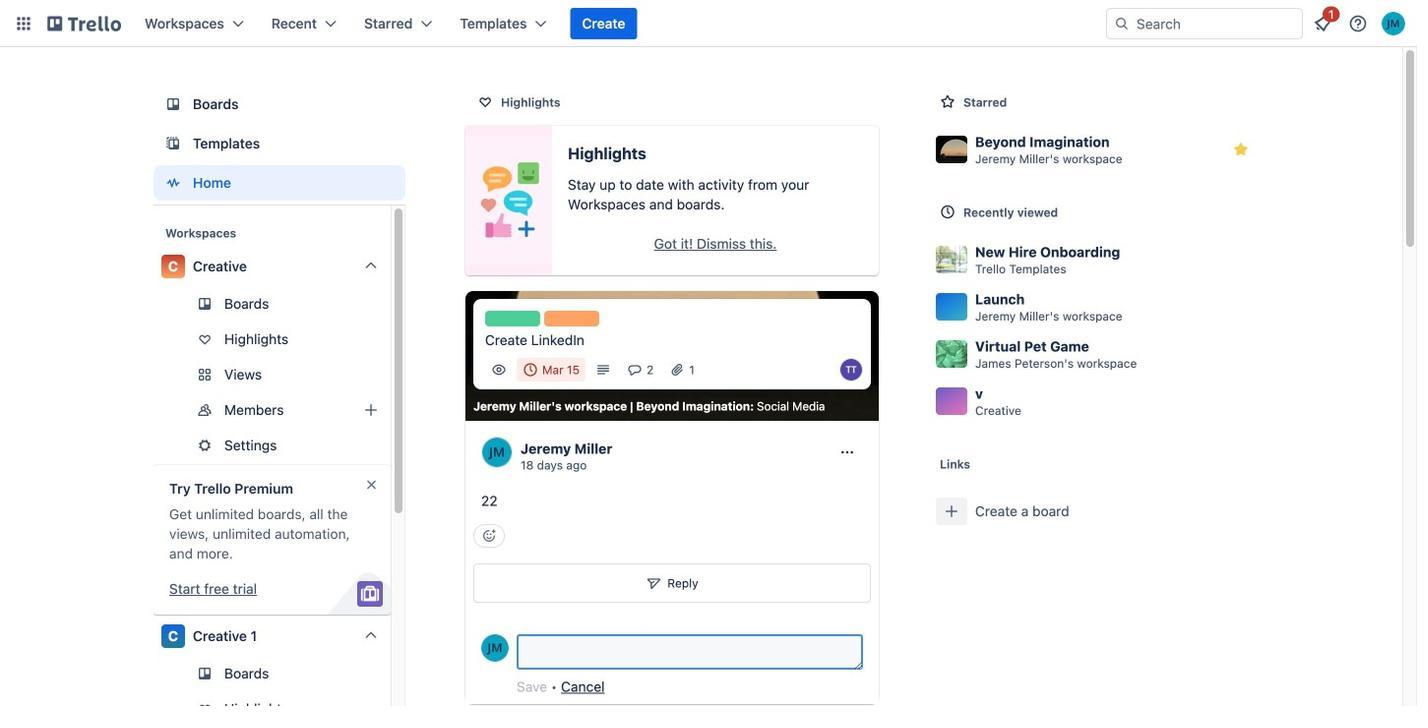 Task type: vqa. For each thing, say whether or not it's contained in the screenshot.
the 'power-ups' button
no



Task type: describe. For each thing, give the bounding box(es) containing it.
1 notification image
[[1311, 12, 1335, 35]]

home image
[[161, 171, 185, 195]]

jeremy miller (jeremymiller198) image
[[1382, 12, 1406, 35]]

2 forward image from the top
[[387, 434, 410, 458]]

board image
[[161, 93, 185, 116]]

template board image
[[161, 132, 185, 156]]



Task type: locate. For each thing, give the bounding box(es) containing it.
add image
[[359, 399, 383, 422]]

color: green, title: none image
[[485, 311, 540, 327]]

forward image
[[387, 363, 410, 387], [387, 434, 410, 458]]

search image
[[1114, 16, 1130, 31]]

None text field
[[517, 635, 863, 670]]

primary element
[[0, 0, 1417, 47]]

1 vertical spatial forward image
[[387, 434, 410, 458]]

forward image down forward image
[[387, 434, 410, 458]]

open information menu image
[[1348, 14, 1368, 33]]

forward image up forward image
[[387, 363, 410, 387]]

color: orange, title: none image
[[544, 311, 599, 327]]

1 forward image from the top
[[387, 363, 410, 387]]

add reaction image
[[473, 525, 505, 548]]

back to home image
[[47, 8, 121, 39]]

Search field
[[1106, 8, 1303, 39]]

0 vertical spatial forward image
[[387, 363, 410, 387]]

click to unstar beyond imagination. it will be removed from your starred list. image
[[1231, 140, 1251, 159]]

forward image
[[387, 399, 410, 422]]



